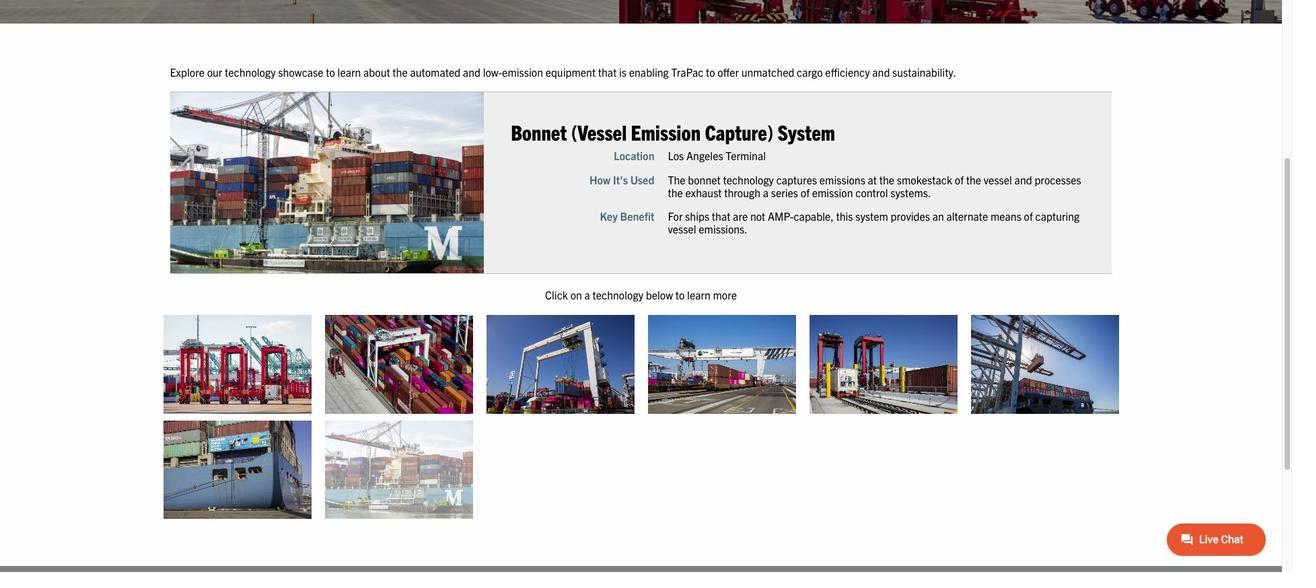 Task type: describe. For each thing, give the bounding box(es) containing it.
trapac los angeles automated stacking crane image
[[325, 315, 473, 414]]

offer
[[718, 65, 739, 78]]

the right "at"
[[879, 173, 895, 186]]

trapac
[[671, 65, 704, 78]]

this
[[836, 209, 853, 223]]

0 horizontal spatial a
[[585, 288, 590, 302]]

0 horizontal spatial that
[[598, 65, 617, 78]]

technology for captures
[[723, 173, 774, 186]]

0 vertical spatial emission
[[502, 65, 543, 78]]

1 horizontal spatial to
[[676, 288, 685, 302]]

system
[[856, 209, 888, 223]]

bonnet
[[688, 173, 721, 186]]

technology for showcase
[[225, 65, 276, 78]]

click on a technology below to learn more
[[545, 288, 737, 302]]

how it's used
[[590, 173, 654, 186]]

efficiency
[[825, 65, 870, 78]]

vessel inside 'for ships that are not amp-capable, this system provides an alternate means of capturing vessel emissions.'
[[668, 222, 696, 236]]

emissions.
[[699, 222, 748, 236]]

0 horizontal spatial to
[[326, 65, 335, 78]]

used
[[630, 173, 654, 186]]

los
[[668, 149, 684, 162]]

0 horizontal spatial and
[[463, 65, 481, 78]]

are
[[733, 209, 748, 223]]

(vessel
[[571, 119, 627, 145]]

benefit
[[620, 209, 654, 223]]

explore our technology showcase to learn about the automated and low-emission equipment that is enabling trapac to offer unmatched cargo efficiency and sustainability.
[[170, 65, 956, 78]]

1 horizontal spatial of
[[955, 173, 964, 186]]

the up alternate
[[966, 173, 981, 186]]

and inside the bonnet technology captures emissions at the smokestack of the vessel and processes the exhaust through a series of emission control systems.
[[1015, 173, 1032, 186]]

0 horizontal spatial of
[[801, 186, 810, 199]]

not
[[750, 209, 765, 223]]

key
[[600, 209, 618, 223]]

click
[[545, 288, 568, 302]]

explore
[[170, 65, 205, 78]]

enabling
[[629, 65, 669, 78]]

provides
[[891, 209, 930, 223]]

low-
[[483, 65, 502, 78]]

angeles
[[686, 149, 723, 162]]

bonnet
[[511, 119, 567, 145]]

sustainability.
[[892, 65, 956, 78]]

ships
[[685, 209, 709, 223]]

terminal
[[726, 149, 766, 162]]

of inside 'for ships that are not amp-capable, this system provides an alternate means of capturing vessel emissions.'
[[1024, 209, 1033, 223]]

capable,
[[794, 209, 834, 223]]

equipment
[[546, 65, 596, 78]]

at
[[868, 173, 877, 186]]



Task type: locate. For each thing, give the bounding box(es) containing it.
vessel left emissions. at the right of the page
[[668, 222, 696, 236]]

to right the showcase
[[326, 65, 335, 78]]

1 vertical spatial a
[[585, 288, 590, 302]]

2 horizontal spatial and
[[1015, 173, 1032, 186]]

systems.
[[891, 186, 931, 199]]

the up for
[[668, 186, 683, 199]]

emission inside the bonnet technology captures emissions at the smokestack of the vessel and processes the exhaust through a series of emission control systems.
[[812, 186, 853, 199]]

1 horizontal spatial a
[[763, 186, 769, 199]]

trapac los angeles automated straddle carrier image
[[163, 315, 311, 414]]

learn
[[338, 65, 361, 78], [687, 288, 711, 302]]

capturing
[[1035, 209, 1080, 223]]

learn left more
[[687, 288, 711, 302]]

technology right our
[[225, 65, 276, 78]]

of
[[955, 173, 964, 186], [801, 186, 810, 199], [1024, 209, 1033, 223]]

capture)
[[705, 119, 773, 145]]

0 horizontal spatial learn
[[338, 65, 361, 78]]

of right smokestack
[[955, 173, 964, 186]]

1 horizontal spatial learn
[[687, 288, 711, 302]]

technology inside the bonnet technology captures emissions at the smokestack of the vessel and processes the exhaust through a series of emission control systems.
[[723, 173, 774, 186]]

that left are
[[712, 209, 731, 223]]

of right means
[[1024, 209, 1033, 223]]

2 horizontal spatial of
[[1024, 209, 1033, 223]]

that inside 'for ships that are not amp-capable, this system provides an alternate means of capturing vessel emissions.'
[[712, 209, 731, 223]]

that left the is
[[598, 65, 617, 78]]

our
[[207, 65, 222, 78]]

and right efficiency
[[872, 65, 890, 78]]

emissions
[[820, 173, 865, 186]]

an
[[933, 209, 944, 223]]

about
[[363, 65, 390, 78]]

for
[[668, 209, 683, 223]]

bonnet (vessel emission capture) system main content
[[156, 64, 1292, 526]]

it's
[[613, 173, 628, 186]]

cargo
[[797, 65, 823, 78]]

bonnet (vessel emission capture) system
[[511, 119, 835, 145]]

emission up 'this'
[[812, 186, 853, 199]]

technology left below
[[593, 288, 643, 302]]

1 horizontal spatial and
[[872, 65, 890, 78]]

1 vertical spatial vessel
[[668, 222, 696, 236]]

1 horizontal spatial emission
[[812, 186, 853, 199]]

processes
[[1035, 173, 1081, 186]]

key benefit
[[600, 209, 654, 223]]

the
[[393, 65, 408, 78], [879, 173, 895, 186], [966, 173, 981, 186], [668, 186, 683, 199]]

los angeles terminal
[[668, 149, 766, 162]]

through
[[724, 186, 761, 199]]

0 vertical spatial vessel
[[984, 173, 1012, 186]]

unmatched
[[741, 65, 794, 78]]

control
[[856, 186, 888, 199]]

emission left equipment
[[502, 65, 543, 78]]

captures
[[776, 173, 817, 186]]

a inside the bonnet technology captures emissions at the smokestack of the vessel and processes the exhaust through a series of emission control systems.
[[763, 186, 769, 199]]

learn left about
[[338, 65, 361, 78]]

emission
[[631, 119, 701, 145]]

2 vertical spatial technology
[[593, 288, 643, 302]]

to
[[326, 65, 335, 78], [706, 65, 715, 78], [676, 288, 685, 302]]

vessel up means
[[984, 173, 1012, 186]]

footer
[[0, 566, 1282, 572]]

is
[[619, 65, 627, 78]]

vessel
[[984, 173, 1012, 186], [668, 222, 696, 236]]

0 vertical spatial technology
[[225, 65, 276, 78]]

to right below
[[676, 288, 685, 302]]

technology
[[225, 65, 276, 78], [723, 173, 774, 186], [593, 288, 643, 302]]

below
[[646, 288, 673, 302]]

0 horizontal spatial emission
[[502, 65, 543, 78]]

1 horizontal spatial that
[[712, 209, 731, 223]]

1 horizontal spatial vessel
[[984, 173, 1012, 186]]

0 vertical spatial that
[[598, 65, 617, 78]]

to left offer
[[706, 65, 715, 78]]

means
[[991, 209, 1022, 223]]

and left the low-
[[463, 65, 481, 78]]

1 vertical spatial emission
[[812, 186, 853, 199]]

0 horizontal spatial technology
[[225, 65, 276, 78]]

1 vertical spatial that
[[712, 209, 731, 223]]

alternate
[[947, 209, 988, 223]]

exhaust
[[685, 186, 722, 199]]

amp-
[[768, 209, 794, 223]]

technology down "terminal"
[[723, 173, 774, 186]]

and left processes
[[1015, 173, 1032, 186]]

automated
[[410, 65, 460, 78]]

of right series
[[801, 186, 810, 199]]

2 horizontal spatial to
[[706, 65, 715, 78]]

2 horizontal spatial technology
[[723, 173, 774, 186]]

1 horizontal spatial technology
[[593, 288, 643, 302]]

and
[[463, 65, 481, 78], [872, 65, 890, 78], [1015, 173, 1032, 186]]

0 vertical spatial a
[[763, 186, 769, 199]]

for ships that are not amp-capable, this system provides an alternate means of capturing vessel emissions.
[[668, 209, 1080, 236]]

0 horizontal spatial vessel
[[668, 222, 696, 236]]

1 vertical spatial technology
[[723, 173, 774, 186]]

the bonnet technology captures emissions at the smokestack of the vessel and processes the exhaust through a series of emission control systems.
[[668, 173, 1081, 199]]

a right on
[[585, 288, 590, 302]]

vessel inside the bonnet technology captures emissions at the smokestack of the vessel and processes the exhaust through a series of emission control systems.
[[984, 173, 1012, 186]]

showcase
[[278, 65, 323, 78]]

a
[[763, 186, 769, 199], [585, 288, 590, 302]]

more
[[713, 288, 737, 302]]

1 vertical spatial learn
[[687, 288, 711, 302]]

how
[[590, 173, 611, 186]]

the right about
[[393, 65, 408, 78]]

emission
[[502, 65, 543, 78], [812, 186, 853, 199]]

the
[[668, 173, 686, 186]]

smokestack
[[897, 173, 952, 186]]

on
[[570, 288, 582, 302]]

system
[[778, 119, 835, 145]]

that
[[598, 65, 617, 78], [712, 209, 731, 223]]

a left series
[[763, 186, 769, 199]]

series
[[771, 186, 798, 199]]

location
[[614, 149, 654, 162]]

0 vertical spatial learn
[[338, 65, 361, 78]]



Task type: vqa. For each thing, say whether or not it's contained in the screenshot.
first Port from the top of the page
no



